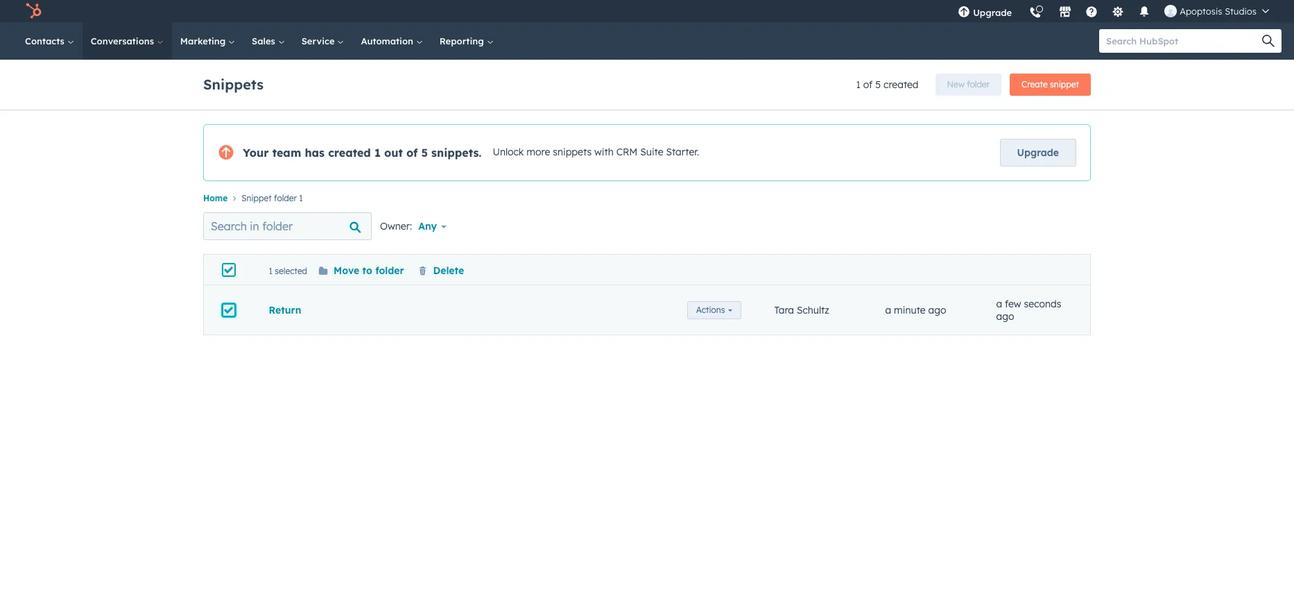 Task type: vqa. For each thing, say whether or not it's contained in the screenshot.
Jacob Simon image
no



Task type: describe. For each thing, give the bounding box(es) containing it.
snippet folder 1
[[242, 193, 303, 204]]

marketplaces button
[[1051, 0, 1081, 22]]

automation
[[361, 35, 416, 46]]

folder for snippet
[[274, 193, 297, 204]]

snippet
[[242, 193, 272, 204]]

calling icon button
[[1024, 1, 1048, 22]]

a minute ago
[[886, 304, 947, 316]]

move to folder
[[334, 265, 404, 277]]

1 of 5 created
[[857, 78, 919, 91]]

move
[[334, 265, 360, 277]]

calling icon image
[[1030, 7, 1042, 19]]

hubspot image
[[25, 3, 42, 19]]

to
[[363, 265, 373, 277]]

selected
[[275, 266, 307, 276]]

ago inside a few seconds ago
[[997, 310, 1015, 323]]

notifications image
[[1139, 6, 1151, 19]]

upgrade image
[[958, 6, 971, 19]]

more
[[527, 146, 551, 158]]

create
[[1022, 79, 1048, 90]]

menu containing apoptosis studios
[[950, 0, 1278, 27]]

settings image
[[1113, 6, 1125, 19]]

1 horizontal spatial upgrade
[[1018, 146, 1060, 159]]

new folder button
[[936, 74, 1002, 96]]

create snippet button
[[1010, 74, 1092, 96]]

sales link
[[244, 22, 293, 60]]

snippets
[[203, 75, 264, 93]]

of inside the snippets banner
[[864, 78, 873, 91]]

1 horizontal spatial folder
[[376, 265, 404, 277]]

service link
[[293, 22, 353, 60]]

folder for new
[[968, 79, 990, 90]]

service
[[302, 35, 338, 46]]

actions button
[[688, 301, 741, 319]]

contacts link
[[17, 22, 82, 60]]

snippets
[[553, 146, 592, 158]]

a for a minute ago
[[886, 304, 892, 316]]

snippets.
[[432, 146, 482, 160]]

automation link
[[353, 22, 431, 60]]

starter.
[[666, 146, 700, 158]]

1 inside the snippets banner
[[857, 78, 861, 91]]

search button
[[1256, 29, 1282, 53]]

return link
[[269, 304, 301, 316]]

has
[[305, 146, 325, 160]]

move to folder button
[[319, 265, 404, 277]]

a for a few seconds ago
[[997, 298, 1003, 310]]

help button
[[1081, 0, 1104, 22]]

created for has
[[328, 146, 371, 160]]

contacts
[[25, 35, 67, 46]]

navigation containing home
[[203, 189, 1092, 207]]

apoptosis
[[1181, 6, 1223, 17]]

schultz
[[797, 304, 830, 316]]



Task type: locate. For each thing, give the bounding box(es) containing it.
created for 5
[[884, 78, 919, 91]]

folder right to
[[376, 265, 404, 277]]

0 vertical spatial 5
[[876, 78, 881, 91]]

tara
[[775, 304, 795, 316]]

suite
[[641, 146, 664, 158]]

1 vertical spatial 5
[[421, 146, 428, 160]]

snippet
[[1051, 79, 1080, 90]]

new folder
[[948, 79, 990, 90]]

navigation
[[203, 189, 1092, 207]]

upgrade
[[974, 7, 1013, 18], [1018, 146, 1060, 159]]

1 selected
[[269, 266, 307, 276]]

folder inside navigation
[[274, 193, 297, 204]]

your
[[243, 146, 269, 160]]

notifications button
[[1133, 0, 1157, 22]]

created
[[884, 78, 919, 91], [328, 146, 371, 160]]

return
[[269, 304, 301, 316]]

a left minute
[[886, 304, 892, 316]]

conversations
[[91, 35, 157, 46]]

1 horizontal spatial created
[[884, 78, 919, 91]]

crm
[[617, 146, 638, 158]]

reporting
[[440, 35, 487, 46]]

marketplaces image
[[1060, 6, 1072, 19]]

Search HubSpot search field
[[1100, 29, 1270, 53]]

apoptosis studios button
[[1157, 0, 1278, 22]]

few
[[1006, 298, 1022, 310]]

team
[[272, 146, 301, 160]]

home button
[[203, 193, 228, 204]]

5 inside the snippets banner
[[876, 78, 881, 91]]

settings link
[[1104, 0, 1133, 22]]

1 vertical spatial created
[[328, 146, 371, 160]]

menu
[[950, 0, 1278, 27]]

0 horizontal spatial ago
[[929, 304, 947, 316]]

marketing
[[180, 35, 228, 46]]

a left few at the right of page
[[997, 298, 1003, 310]]

ago
[[929, 304, 947, 316], [997, 310, 1015, 323]]

1 inside navigation
[[299, 193, 303, 204]]

0 horizontal spatial folder
[[274, 193, 297, 204]]

0 horizontal spatial 5
[[421, 146, 428, 160]]

actions
[[697, 305, 726, 315]]

folder
[[968, 79, 990, 90], [274, 193, 297, 204], [376, 265, 404, 277]]

any
[[419, 220, 437, 233]]

tara schultz
[[775, 304, 830, 316]]

apoptosis studios
[[1181, 6, 1257, 17]]

studios
[[1226, 6, 1257, 17]]

conversations link
[[82, 22, 172, 60]]

create snippet
[[1022, 79, 1080, 90]]

a few seconds ago
[[997, 298, 1062, 323]]

1 horizontal spatial a
[[997, 298, 1003, 310]]

1 vertical spatial folder
[[274, 193, 297, 204]]

unlock
[[493, 146, 524, 158]]

sales
[[252, 35, 278, 46]]

1 horizontal spatial ago
[[997, 310, 1015, 323]]

ago right minute
[[929, 304, 947, 316]]

folder right new
[[968, 79, 990, 90]]

hubspot link
[[17, 3, 52, 19]]

created inside the snippets banner
[[884, 78, 919, 91]]

1 vertical spatial upgrade
[[1018, 146, 1060, 159]]

0 horizontal spatial upgrade
[[974, 7, 1013, 18]]

0 vertical spatial folder
[[968, 79, 990, 90]]

of
[[864, 78, 873, 91], [407, 146, 418, 160]]

1 horizontal spatial of
[[864, 78, 873, 91]]

1 vertical spatial of
[[407, 146, 418, 160]]

0 vertical spatial created
[[884, 78, 919, 91]]

a
[[997, 298, 1003, 310], [886, 304, 892, 316]]

your team has created 1 out of 5 snippets.
[[243, 146, 482, 160]]

reporting link
[[431, 22, 502, 60]]

2 vertical spatial folder
[[376, 265, 404, 277]]

with
[[595, 146, 614, 158]]

0 horizontal spatial created
[[328, 146, 371, 160]]

a inside a few seconds ago
[[997, 298, 1003, 310]]

5
[[876, 78, 881, 91], [421, 146, 428, 160]]

folder up search search box
[[274, 193, 297, 204]]

tara schultz image
[[1165, 5, 1178, 17]]

home
[[203, 193, 228, 204]]

any button
[[418, 213, 456, 240]]

help image
[[1086, 6, 1099, 19]]

1 horizontal spatial 5
[[876, 78, 881, 91]]

ago left seconds
[[997, 310, 1015, 323]]

0 vertical spatial upgrade
[[974, 7, 1013, 18]]

0 vertical spatial of
[[864, 78, 873, 91]]

minute
[[895, 304, 926, 316]]

upgrade link
[[1000, 139, 1077, 167]]

created right has
[[328, 146, 371, 160]]

delete button
[[418, 265, 464, 277]]

out
[[384, 146, 403, 160]]

0 horizontal spatial of
[[407, 146, 418, 160]]

2 horizontal spatial folder
[[968, 79, 990, 90]]

marketing link
[[172, 22, 244, 60]]

search image
[[1263, 35, 1275, 47]]

new
[[948, 79, 965, 90]]

upgrade right upgrade image
[[974, 7, 1013, 18]]

upgrade down 'create'
[[1018, 146, 1060, 159]]

unlock more snippets with crm suite starter.
[[493, 146, 700, 158]]

created left new
[[884, 78, 919, 91]]

delete
[[433, 265, 464, 277]]

0 horizontal spatial a
[[886, 304, 892, 316]]

seconds
[[1025, 298, 1062, 310]]

owner:
[[380, 220, 412, 233]]

snippets banner
[[203, 69, 1092, 96]]

Search search field
[[203, 213, 372, 240]]

1
[[857, 78, 861, 91], [375, 146, 381, 160], [299, 193, 303, 204], [269, 266, 273, 276]]

folder inside button
[[968, 79, 990, 90]]



